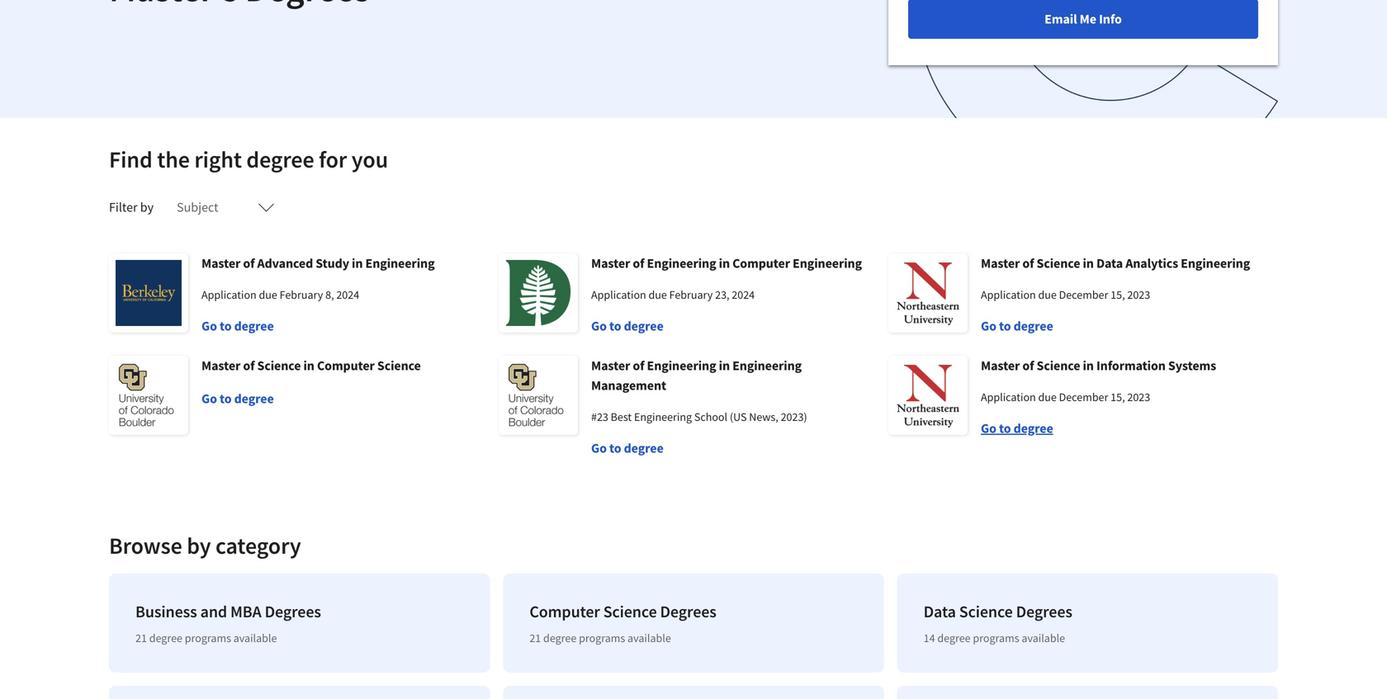 Task type: vqa. For each thing, say whether or not it's contained in the screenshot.
Master Of Science In Computer Science
yes



Task type: describe. For each thing, give the bounding box(es) containing it.
email
[[1045, 11, 1077, 27]]

programs for business
[[185, 631, 231, 646]]

list containing business and mba degrees
[[102, 567, 1285, 699]]

21 for computer
[[530, 631, 541, 646]]

master for master of science in information systems
[[981, 358, 1020, 374]]

browse
[[109, 531, 182, 560]]

find
[[109, 145, 153, 174]]

go to degree for master of advanced study in engineering
[[202, 318, 274, 334]]

computer for science
[[317, 358, 375, 374]]

school
[[694, 410, 728, 424]]

go to degree for master of engineering in computer engineering
[[591, 318, 664, 334]]

go to degree for master of science in data analytics engineering
[[981, 318, 1053, 334]]

subject
[[177, 199, 219, 216]]

1 degrees from the left
[[265, 602, 321, 622]]

0 vertical spatial data
[[1097, 255, 1123, 272]]

the
[[157, 145, 190, 174]]

23,
[[715, 287, 730, 302]]

master of engineering in engineering management
[[591, 358, 802, 394]]

application for master of advanced study in engineering
[[202, 287, 257, 302]]

to for master of engineering in computer engineering
[[609, 318, 621, 334]]

1 vertical spatial data
[[924, 602, 956, 622]]

go for master of science in data analytics engineering
[[981, 318, 997, 334]]

application for master of engineering in computer engineering
[[591, 287, 646, 302]]

find the right degree for you
[[109, 145, 388, 174]]

for
[[319, 145, 347, 174]]

master for master of advanced study in engineering
[[202, 255, 241, 272]]

mba
[[230, 602, 262, 622]]

by for browse
[[187, 531, 211, 560]]

2023 for data
[[1128, 287, 1151, 302]]

of for master of science in information systems
[[1023, 358, 1034, 374]]

computer science degrees
[[530, 602, 717, 622]]

in for master of science in computer science
[[303, 358, 315, 374]]

in for master of science in data analytics engineering
[[1083, 255, 1094, 272]]

application for master of science in information systems
[[981, 390, 1036, 405]]

of for master of engineering in computer engineering
[[633, 255, 645, 272]]

december for information
[[1059, 390, 1109, 405]]

available for business and mba degrees
[[233, 631, 277, 646]]

due for information
[[1038, 390, 1057, 405]]

of for master of engineering in engineering management
[[633, 358, 645, 374]]

advanced
[[257, 255, 313, 272]]

in right the study
[[352, 255, 363, 272]]

to for master of engineering in engineering management
[[609, 440, 621, 457]]

analytics
[[1126, 255, 1179, 272]]

master for master of science in computer science
[[202, 358, 241, 374]]

2024 for computer
[[732, 287, 755, 302]]

14
[[924, 631, 935, 646]]

systems
[[1168, 358, 1217, 374]]

february for engineering
[[669, 287, 713, 302]]

university of california, berkeley image
[[109, 254, 188, 333]]

15, for information
[[1111, 390, 1125, 405]]

master of science in data analytics engineering
[[981, 255, 1250, 272]]

by for filter
[[140, 199, 154, 216]]

#23 best engineering school (us news, 2023)
[[591, 410, 807, 424]]

info
[[1099, 11, 1122, 27]]

you
[[352, 145, 388, 174]]

due for in
[[259, 287, 277, 302]]

category
[[215, 531, 301, 560]]

go for master of engineering in computer engineering
[[591, 318, 607, 334]]

master for master of engineering in engineering management
[[591, 358, 630, 374]]

best
[[611, 410, 632, 424]]



Task type: locate. For each thing, give the bounding box(es) containing it.
0 horizontal spatial degrees
[[265, 602, 321, 622]]

21 degree programs available
[[135, 631, 277, 646], [530, 631, 671, 646]]

data left analytics
[[1097, 255, 1123, 272]]

in up 23,
[[719, 255, 730, 272]]

0 vertical spatial 2023
[[1128, 287, 1151, 302]]

programs for data
[[973, 631, 1020, 646]]

1 february from the left
[[280, 287, 323, 302]]

1 available from the left
[[233, 631, 277, 646]]

15, down master of science in data analytics engineering
[[1111, 287, 1125, 302]]

21 for business
[[135, 631, 147, 646]]

february left 23,
[[669, 287, 713, 302]]

2023
[[1128, 287, 1151, 302], [1128, 390, 1151, 405]]

programs down computer science degrees on the bottom of page
[[579, 631, 625, 646]]

available for computer science degrees
[[628, 631, 671, 646]]

2 programs from the left
[[579, 631, 625, 646]]

go for master of engineering in engineering management
[[591, 440, 607, 457]]

computer for engineering
[[733, 255, 790, 272]]

application due february 8, 2024
[[202, 287, 359, 302]]

degrees for computer science degrees
[[660, 602, 717, 622]]

available down the data science degrees
[[1022, 631, 1065, 646]]

0 vertical spatial northeastern university image
[[889, 254, 968, 333]]

to for master of advanced study in engineering
[[220, 318, 232, 334]]

2 available from the left
[[628, 631, 671, 646]]

2 21 degree programs available from the left
[[530, 631, 671, 646]]

right
[[194, 145, 242, 174]]

14 degree programs available
[[924, 631, 1065, 646]]

northeastern university image for master of science in information systems
[[889, 356, 968, 435]]

go to degree for master of science in information systems
[[981, 420, 1053, 437]]

of
[[243, 255, 255, 272], [633, 255, 645, 272], [1023, 255, 1034, 272], [243, 358, 255, 374], [633, 358, 645, 374], [1023, 358, 1034, 374]]

filter by
[[109, 199, 154, 216]]

in for master of science in information systems
[[1083, 358, 1094, 374]]

february for advanced
[[280, 287, 323, 302]]

master for master of engineering in computer engineering
[[591, 255, 630, 272]]

1 21 from the left
[[135, 631, 147, 646]]

go for master of advanced study in engineering
[[202, 318, 217, 334]]

university of colorado boulder image for #23 best engineering school (us news, 2023)
[[499, 356, 578, 435]]

1 vertical spatial computer
[[317, 358, 375, 374]]

news,
[[749, 410, 779, 424]]

1 horizontal spatial 21 degree programs available
[[530, 631, 671, 646]]

application
[[202, 287, 257, 302], [591, 287, 646, 302], [981, 287, 1036, 302], [981, 390, 1036, 405]]

by right the browse
[[187, 531, 211, 560]]

0 horizontal spatial 2024
[[336, 287, 359, 302]]

application due december 15, 2023
[[981, 287, 1151, 302], [981, 390, 1151, 405]]

of for master of advanced study in engineering
[[243, 255, 255, 272]]

2 vertical spatial computer
[[530, 602, 600, 622]]

(us
[[730, 410, 747, 424]]

1 vertical spatial 15,
[[1111, 390, 1125, 405]]

northeastern university image for master of science in data analytics engineering
[[889, 254, 968, 333]]

subject button
[[167, 187, 285, 227]]

by
[[140, 199, 154, 216], [187, 531, 211, 560]]

2 application due december 15, 2023 from the top
[[981, 390, 1151, 405]]

2 horizontal spatial degrees
[[1016, 602, 1073, 622]]

december down master of science in information systems
[[1059, 390, 1109, 405]]

december
[[1059, 287, 1109, 302], [1059, 390, 1109, 405]]

master of advanced study in engineering
[[202, 255, 435, 272]]

1 horizontal spatial february
[[669, 287, 713, 302]]

1 horizontal spatial programs
[[579, 631, 625, 646]]

2023 down analytics
[[1128, 287, 1151, 302]]

1 horizontal spatial data
[[1097, 255, 1123, 272]]

degrees
[[265, 602, 321, 622], [660, 602, 717, 622], [1016, 602, 1073, 622]]

0 vertical spatial 15,
[[1111, 287, 1125, 302]]

february left 8,
[[280, 287, 323, 302]]

email me info button
[[908, 0, 1259, 39]]

in left the information
[[1083, 358, 1094, 374]]

study
[[316, 255, 349, 272]]

browse by category
[[109, 531, 301, 560]]

in left analytics
[[1083, 255, 1094, 272]]

application due december 15, 2023 for information
[[981, 390, 1151, 405]]

2024 right 8,
[[336, 287, 359, 302]]

2 21 from the left
[[530, 631, 541, 646]]

1 december from the top
[[1059, 287, 1109, 302]]

21 degree programs available down and
[[135, 631, 277, 646]]

application due december 15, 2023 for data
[[981, 287, 1151, 302]]

master of science in computer science
[[202, 358, 421, 374]]

due down master of science in data analytics engineering
[[1038, 287, 1057, 302]]

master of engineering in computer engineering
[[591, 255, 862, 272]]

master for master of science in data analytics engineering
[[981, 255, 1020, 272]]

1 horizontal spatial 21
[[530, 631, 541, 646]]

1 vertical spatial northeastern university image
[[889, 356, 968, 435]]

in
[[352, 255, 363, 272], [719, 255, 730, 272], [1083, 255, 1094, 272], [303, 358, 315, 374], [719, 358, 730, 374], [1083, 358, 1094, 374]]

1 21 degree programs available from the left
[[135, 631, 277, 646]]

1 horizontal spatial available
[[628, 631, 671, 646]]

list
[[102, 567, 1285, 699]]

information
[[1097, 358, 1166, 374]]

application due december 15, 2023 down master of science in data analytics engineering
[[981, 287, 1151, 302]]

1 vertical spatial 2023
[[1128, 390, 1151, 405]]

1 vertical spatial application due december 15, 2023
[[981, 390, 1151, 405]]

data up 14
[[924, 602, 956, 622]]

1 2023 from the top
[[1128, 287, 1151, 302]]

2 university of colorado boulder image from the left
[[499, 356, 578, 435]]

due for data
[[1038, 287, 1057, 302]]

by right 'filter'
[[140, 199, 154, 216]]

21 degree programs available down computer science degrees on the bottom of page
[[530, 631, 671, 646]]

1 programs from the left
[[185, 631, 231, 646]]

application due december 15, 2023 down master of science in information systems
[[981, 390, 1151, 405]]

university of colorado boulder image
[[109, 356, 188, 435], [499, 356, 578, 435]]

1 horizontal spatial by
[[187, 531, 211, 560]]

master
[[202, 255, 241, 272], [591, 255, 630, 272], [981, 255, 1020, 272], [202, 358, 241, 374], [591, 358, 630, 374], [981, 358, 1020, 374]]

university of colorado boulder image for go to degree
[[109, 356, 188, 435]]

1 northeastern university image from the top
[[889, 254, 968, 333]]

in inside the master of engineering in engineering management
[[719, 358, 730, 374]]

engineering
[[365, 255, 435, 272], [647, 255, 716, 272], [793, 255, 862, 272], [1181, 255, 1250, 272], [647, 358, 716, 374], [733, 358, 802, 374], [634, 410, 692, 424]]

2 northeastern university image from the top
[[889, 356, 968, 435]]

due left 23,
[[649, 287, 667, 302]]

1 vertical spatial december
[[1059, 390, 1109, 405]]

1 vertical spatial by
[[187, 531, 211, 560]]

15,
[[1111, 287, 1125, 302], [1111, 390, 1125, 405]]

business
[[135, 602, 197, 622]]

programs down and
[[185, 631, 231, 646]]

0 horizontal spatial available
[[233, 631, 277, 646]]

application due february 23, 2024
[[591, 287, 755, 302]]

0 horizontal spatial university of colorado boulder image
[[109, 356, 188, 435]]

due for computer
[[649, 287, 667, 302]]

in for master of engineering in computer engineering
[[719, 255, 730, 272]]

0 vertical spatial application due december 15, 2023
[[981, 287, 1151, 302]]

business and mba degrees
[[135, 602, 321, 622]]

science
[[1037, 255, 1081, 272], [257, 358, 301, 374], [377, 358, 421, 374], [1037, 358, 1081, 374], [603, 602, 657, 622], [959, 602, 1013, 622]]

available
[[233, 631, 277, 646], [628, 631, 671, 646], [1022, 631, 1065, 646]]

to
[[220, 318, 232, 334], [609, 318, 621, 334], [999, 318, 1011, 334], [220, 391, 232, 407], [999, 420, 1011, 437], [609, 440, 621, 457]]

me
[[1080, 11, 1097, 27]]

0 horizontal spatial programs
[[185, 631, 231, 646]]

of for master of science in computer science
[[243, 358, 255, 374]]

2024
[[336, 287, 359, 302], [732, 287, 755, 302]]

to for master of science in information systems
[[999, 420, 1011, 437]]

1 15, from the top
[[1111, 287, 1125, 302]]

northeastern university image
[[889, 254, 968, 333], [889, 356, 968, 435]]

degrees for data science degrees
[[1016, 602, 1073, 622]]

available down computer science degrees on the bottom of page
[[628, 631, 671, 646]]

december down master of science in data analytics engineering
[[1059, 287, 1109, 302]]

application for master of science in data analytics engineering
[[981, 287, 1036, 302]]

0 vertical spatial by
[[140, 199, 154, 216]]

2 degrees from the left
[[660, 602, 717, 622]]

go for master of science in information systems
[[981, 420, 997, 437]]

2 horizontal spatial programs
[[973, 631, 1020, 646]]

due down master of science in information systems
[[1038, 390, 1057, 405]]

21 degree programs available for science
[[530, 631, 671, 646]]

master inside the master of engineering in engineering management
[[591, 358, 630, 374]]

in for master of engineering in engineering management
[[719, 358, 730, 374]]

3 degrees from the left
[[1016, 602, 1073, 622]]

programs
[[185, 631, 231, 646], [579, 631, 625, 646], [973, 631, 1020, 646]]

management
[[591, 377, 666, 394]]

data science degrees
[[924, 602, 1073, 622]]

0 horizontal spatial february
[[280, 287, 323, 302]]

0 horizontal spatial computer
[[317, 358, 375, 374]]

3 programs from the left
[[973, 631, 1020, 646]]

2023 for information
[[1128, 390, 1151, 405]]

available for data science degrees
[[1022, 631, 1065, 646]]

2 december from the top
[[1059, 390, 1109, 405]]

2 horizontal spatial computer
[[733, 255, 790, 272]]

1 application due december 15, 2023 from the top
[[981, 287, 1151, 302]]

2 february from the left
[[669, 287, 713, 302]]

0 horizontal spatial data
[[924, 602, 956, 622]]

1 horizontal spatial degrees
[[660, 602, 717, 622]]

0 horizontal spatial by
[[140, 199, 154, 216]]

2 15, from the top
[[1111, 390, 1125, 405]]

degree
[[246, 145, 314, 174], [234, 318, 274, 334], [624, 318, 664, 334], [1014, 318, 1053, 334], [234, 391, 274, 407], [1014, 420, 1053, 437], [624, 440, 664, 457], [149, 631, 182, 646], [543, 631, 577, 646], [938, 631, 971, 646]]

february
[[280, 287, 323, 302], [669, 287, 713, 302]]

21 degree programs available for and
[[135, 631, 277, 646]]

2 2023 from the top
[[1128, 390, 1151, 405]]

go to degree for master of engineering in engineering management
[[591, 440, 664, 457]]

of inside the master of engineering in engineering management
[[633, 358, 645, 374]]

filter
[[109, 199, 138, 216]]

in down application due february 8, 2024
[[303, 358, 315, 374]]

master of science in information systems
[[981, 358, 1217, 374]]

2 horizontal spatial available
[[1022, 631, 1065, 646]]

15, for data
[[1111, 287, 1125, 302]]

email me info status
[[889, 0, 1278, 65]]

2023)
[[781, 410, 807, 424]]

available down mba
[[233, 631, 277, 646]]

email me info
[[1045, 11, 1122, 27]]

2024 right 23,
[[732, 287, 755, 302]]

1 university of colorado boulder image from the left
[[109, 356, 188, 435]]

in up the school
[[719, 358, 730, 374]]

2 2024 from the left
[[732, 287, 755, 302]]

0 horizontal spatial 21 degree programs available
[[135, 631, 277, 646]]

#23
[[591, 410, 609, 424]]

programs down the data science degrees
[[973, 631, 1020, 646]]

2023 down the information
[[1128, 390, 1151, 405]]

0 vertical spatial computer
[[733, 255, 790, 272]]

due down the advanced
[[259, 287, 277, 302]]

go
[[202, 318, 217, 334], [591, 318, 607, 334], [981, 318, 997, 334], [202, 391, 217, 407], [981, 420, 997, 437], [591, 440, 607, 457]]

computer
[[733, 255, 790, 272], [317, 358, 375, 374], [530, 602, 600, 622]]

15, down the information
[[1111, 390, 1125, 405]]

to for master of science in data analytics engineering
[[999, 318, 1011, 334]]

0 vertical spatial december
[[1059, 287, 1109, 302]]

3 available from the left
[[1022, 631, 1065, 646]]

8,
[[325, 287, 334, 302]]

and
[[200, 602, 227, 622]]

dartmouth college image
[[499, 254, 578, 333]]

1 2024 from the left
[[336, 287, 359, 302]]

1 horizontal spatial university of colorado boulder image
[[499, 356, 578, 435]]

0 horizontal spatial 21
[[135, 631, 147, 646]]

of for master of science in data analytics engineering
[[1023, 255, 1034, 272]]

due
[[259, 287, 277, 302], [649, 287, 667, 302], [1038, 287, 1057, 302], [1038, 390, 1057, 405]]

december for data
[[1059, 287, 1109, 302]]

data
[[1097, 255, 1123, 272], [924, 602, 956, 622]]

21
[[135, 631, 147, 646], [530, 631, 541, 646]]

go to degree
[[202, 318, 274, 334], [591, 318, 664, 334], [981, 318, 1053, 334], [202, 391, 274, 407], [981, 420, 1053, 437], [591, 440, 664, 457]]

2024 for in
[[336, 287, 359, 302]]

programs for computer
[[579, 631, 625, 646]]

1 horizontal spatial 2024
[[732, 287, 755, 302]]

1 horizontal spatial computer
[[530, 602, 600, 622]]



